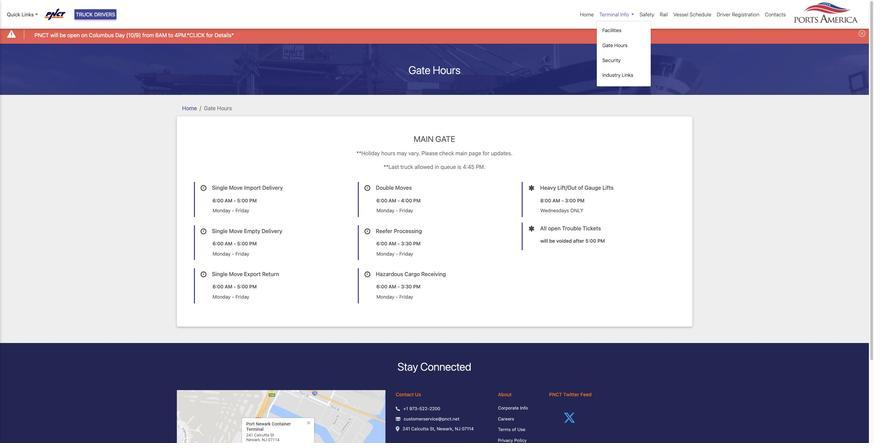 Task type: locate. For each thing, give the bounding box(es) containing it.
241 calcutta st, newark, nj 07114
[[403, 426, 474, 432]]

3:30 for processing
[[401, 241, 412, 246]]

am down reefer processing
[[389, 241, 396, 246]]

customerservice@pnct.net
[[404, 416, 459, 421]]

0 horizontal spatial open
[[67, 32, 80, 38]]

pnct will be open on columbus day (10/9) from 6am to 4pm.*click for details* alert
[[0, 25, 869, 44]]

monday - friday for double moves
[[376, 208, 413, 213]]

0 vertical spatial open
[[67, 32, 80, 38]]

1 vertical spatial be
[[549, 238, 555, 244]]

1 vertical spatial delivery
[[262, 228, 282, 234]]

monday up single move empty delivery
[[213, 208, 231, 213]]

1 6:00 am - 3:30 pm from the top
[[376, 241, 421, 246]]

2 6:00 am - 3:30 pm from the top
[[376, 284, 421, 290]]

6:00 for single move export return
[[213, 284, 223, 290]]

friday for hazardous cargo receiving
[[399, 294, 413, 300]]

links for quick links
[[22, 11, 34, 17]]

6:00 down single move import delivery
[[213, 198, 223, 203]]

1 vertical spatial pnct
[[549, 392, 562, 397]]

6:00 down double
[[376, 198, 387, 203]]

3:30 down hazardous cargo receiving
[[401, 284, 412, 290]]

6:00 am - 5:00 pm down single move empty delivery
[[213, 241, 257, 246]]

6:00 am - 5:00 pm down single move export return on the bottom
[[213, 284, 257, 290]]

am up wednesdays on the right top
[[552, 198, 560, 203]]

am for hazardous cargo receiving
[[389, 284, 396, 290]]

please
[[421, 150, 438, 157]]

pm down empty
[[249, 241, 257, 246]]

am down single move import delivery
[[225, 198, 232, 203]]

empty
[[244, 228, 260, 234]]

facilities link
[[600, 24, 648, 37]]

2 6:00 am - 5:00 pm from the top
[[213, 241, 257, 246]]

privacy
[[498, 438, 513, 443]]

links inside 'link'
[[622, 72, 633, 78]]

1 horizontal spatial gate hours
[[408, 63, 460, 76]]

nj
[[455, 426, 460, 432]]

will inside alert
[[50, 32, 58, 38]]

of left gauge
[[578, 185, 583, 191]]

single left "import" at the left of the page
[[212, 185, 228, 191]]

pnct inside alert
[[35, 32, 49, 38]]

delivery for single move empty delivery
[[262, 228, 282, 234]]

industry links link
[[600, 69, 648, 82]]

5:00 down single move export return on the bottom
[[237, 284, 248, 290]]

2 vertical spatial hours
[[217, 105, 232, 111]]

for right page
[[483, 150, 489, 157]]

6am
[[155, 32, 167, 38]]

0 vertical spatial of
[[578, 185, 583, 191]]

facilities
[[602, 27, 622, 33]]

3:30
[[401, 241, 412, 246], [401, 284, 412, 290]]

1 vertical spatial hours
[[433, 63, 460, 76]]

07114
[[462, 426, 474, 432]]

3 6:00 am - 5:00 pm from the top
[[213, 284, 257, 290]]

0 horizontal spatial home link
[[182, 105, 197, 111]]

0 vertical spatial 6:00 am - 3:30 pm
[[376, 241, 421, 246]]

terminal info
[[599, 11, 629, 17]]

6:00 down single move empty delivery
[[213, 241, 223, 246]]

1 vertical spatial will
[[540, 238, 548, 244]]

friday down 4:00
[[399, 208, 413, 213]]

monday - friday for single move empty delivery
[[213, 251, 249, 257]]

2 vertical spatial move
[[229, 271, 243, 277]]

5:00 down single move import delivery
[[237, 198, 248, 203]]

move for empty
[[229, 228, 243, 234]]

2 single from the top
[[212, 228, 228, 234]]

3:30 for cargo
[[401, 284, 412, 290]]

be left 'on'
[[60, 32, 66, 38]]

wednesdays
[[540, 208, 569, 213]]

3 move from the top
[[229, 271, 243, 277]]

pm right 4:00
[[413, 198, 421, 203]]

pnct left twitter
[[549, 392, 562, 397]]

1 3:30 from the top
[[401, 241, 412, 246]]

single move export return
[[212, 271, 279, 277]]

1 vertical spatial move
[[229, 228, 243, 234]]

2 vertical spatial 6:00 am - 5:00 pm
[[213, 284, 257, 290]]

stay
[[398, 360, 418, 373]]

privacy policy link
[[498, 437, 539, 443]]

1 vertical spatial 6:00 am - 5:00 pm
[[213, 241, 257, 246]]

will left 'on'
[[50, 32, 58, 38]]

0 horizontal spatial info
[[520, 405, 528, 411]]

friday up single move export return on the bottom
[[235, 251, 249, 257]]

monday - friday
[[213, 208, 249, 213], [376, 208, 413, 213], [213, 251, 249, 257], [376, 251, 413, 257], [213, 294, 249, 300], [376, 294, 413, 300]]

friday for reefer processing
[[399, 251, 413, 257]]

move left empty
[[229, 228, 243, 234]]

pm right 3:00
[[577, 198, 585, 203]]

pm for double moves
[[413, 198, 421, 203]]

monday - friday up hazardous
[[376, 251, 413, 257]]

main
[[414, 134, 434, 144]]

+1
[[403, 406, 408, 411]]

home
[[580, 11, 594, 17], [182, 105, 197, 111]]

pm down "import" at the left of the page
[[249, 198, 257, 203]]

1 vertical spatial for
[[483, 150, 489, 157]]

for
[[206, 32, 213, 38], [483, 150, 489, 157]]

page
[[469, 150, 481, 157]]

0 vertical spatial single
[[212, 185, 228, 191]]

0 vertical spatial delivery
[[262, 185, 283, 191]]

pnct for pnct will be open on columbus day (10/9) from 6am to 4pm.*click for details*
[[35, 32, 49, 38]]

am
[[225, 198, 232, 203], [389, 198, 396, 203], [552, 198, 560, 203], [225, 241, 232, 246], [389, 241, 396, 246], [225, 284, 232, 290], [389, 284, 396, 290]]

1 horizontal spatial be
[[549, 238, 555, 244]]

info for corporate info
[[520, 405, 528, 411]]

0 vertical spatial will
[[50, 32, 58, 38]]

monday down hazardous
[[376, 294, 394, 300]]

1 vertical spatial links
[[622, 72, 633, 78]]

gate
[[602, 42, 613, 48], [408, 63, 430, 76], [204, 105, 216, 111], [435, 134, 455, 144]]

monday for single move import delivery
[[213, 208, 231, 213]]

am for double moves
[[389, 198, 396, 203]]

5:00 for single move empty delivery
[[237, 241, 248, 246]]

monday down 6:00 am - 4:00 pm
[[376, 208, 394, 213]]

main
[[456, 150, 467, 157]]

links for industry links
[[622, 72, 633, 78]]

2 vertical spatial gate hours
[[204, 105, 232, 111]]

schedule
[[690, 11, 711, 17]]

pm down the export
[[249, 284, 257, 290]]

registration
[[732, 11, 759, 17]]

5:00 for single move export return
[[237, 284, 248, 290]]

0 vertical spatial be
[[60, 32, 66, 38]]

am down single move export return on the bottom
[[225, 284, 232, 290]]

1 horizontal spatial hours
[[433, 63, 460, 76]]

6:00 am - 3:30 pm down reefer processing
[[376, 241, 421, 246]]

us
[[415, 392, 421, 397]]

am down hazardous
[[389, 284, 396, 290]]

rail
[[660, 11, 668, 17]]

6:00 for double moves
[[376, 198, 387, 203]]

2 move from the top
[[229, 228, 243, 234]]

2 horizontal spatial gate hours
[[602, 42, 628, 48]]

pm for heavy lift/out of gauge lifts
[[577, 198, 585, 203]]

monday - friday up single move empty delivery
[[213, 208, 249, 213]]

info right terminal
[[620, 11, 629, 17]]

3 single from the top
[[212, 271, 228, 277]]

about
[[498, 392, 512, 397]]

6:00 down reefer
[[376, 241, 387, 246]]

am for single move empty delivery
[[225, 241, 232, 246]]

monday - friday down hazardous
[[376, 294, 413, 300]]

terms
[[498, 427, 511, 432]]

use
[[517, 427, 525, 432]]

6:00
[[213, 198, 223, 203], [376, 198, 387, 203], [213, 241, 223, 246], [376, 241, 387, 246], [213, 284, 223, 290], [376, 284, 387, 290]]

0 vertical spatial home
[[580, 11, 594, 17]]

pm down processing
[[413, 241, 421, 246]]

6:00 am - 3:30 pm for processing
[[376, 241, 421, 246]]

0 horizontal spatial links
[[22, 11, 34, 17]]

6:00 am - 3:30 pm
[[376, 241, 421, 246], [376, 284, 421, 290]]

monday for double moves
[[376, 208, 394, 213]]

friday down single move export return on the bottom
[[235, 294, 249, 300]]

calcutta
[[411, 426, 429, 432]]

8:00 am - 3:00 pm
[[540, 198, 585, 203]]

0 horizontal spatial of
[[512, 427, 516, 432]]

5:00
[[237, 198, 248, 203], [585, 238, 596, 244], [237, 241, 248, 246], [237, 284, 248, 290]]

quick links link
[[7, 11, 38, 18]]

truck drivers link
[[74, 9, 117, 20]]

monday - friday down single move export return on the bottom
[[213, 294, 249, 300]]

pm for reefer processing
[[413, 241, 421, 246]]

delivery right empty
[[262, 228, 282, 234]]

0 horizontal spatial for
[[206, 32, 213, 38]]

pm for single move empty delivery
[[249, 241, 257, 246]]

6:00 for single move empty delivery
[[213, 241, 223, 246]]

single left empty
[[212, 228, 228, 234]]

0 vertical spatial gate hours
[[602, 42, 628, 48]]

friday up single move empty delivery
[[235, 208, 249, 213]]

gate hours link
[[600, 39, 648, 52]]

monday up single move export return on the bottom
[[213, 251, 231, 257]]

monday - friday up single move export return on the bottom
[[213, 251, 249, 257]]

links down "security" link
[[622, 72, 633, 78]]

vessel schedule link
[[671, 8, 714, 21]]

1 horizontal spatial info
[[620, 11, 629, 17]]

of
[[578, 185, 583, 191], [512, 427, 516, 432]]

2 3:30 from the top
[[401, 284, 412, 290]]

0 vertical spatial pnct
[[35, 32, 49, 38]]

monday down single move export return on the bottom
[[213, 294, 231, 300]]

move left "import" at the left of the page
[[229, 185, 243, 191]]

truck
[[76, 11, 93, 17]]

lifts
[[602, 185, 614, 191]]

driver
[[717, 11, 731, 17]]

0 vertical spatial move
[[229, 185, 243, 191]]

only
[[570, 208, 583, 213]]

1 vertical spatial 3:30
[[401, 284, 412, 290]]

am down single move empty delivery
[[225, 241, 232, 246]]

pnct for pnct twitter feed
[[549, 392, 562, 397]]

0 vertical spatial 6:00 am - 5:00 pm
[[213, 198, 257, 203]]

1 move from the top
[[229, 185, 243, 191]]

hours inside gate hours link
[[614, 42, 628, 48]]

friday for double moves
[[399, 208, 413, 213]]

import
[[244, 185, 261, 191]]

3:30 down processing
[[401, 241, 412, 246]]

0 vertical spatial home link
[[577, 8, 597, 21]]

friday up hazardous cargo receiving
[[399, 251, 413, 257]]

double
[[376, 185, 394, 191]]

for left details*
[[206, 32, 213, 38]]

5:00 down single move empty delivery
[[237, 241, 248, 246]]

1 horizontal spatial open
[[548, 225, 561, 231]]

reefer
[[376, 228, 392, 234]]

0 horizontal spatial pnct
[[35, 32, 49, 38]]

monday up hazardous
[[376, 251, 394, 257]]

1 vertical spatial single
[[212, 228, 228, 234]]

0 horizontal spatial will
[[50, 32, 58, 38]]

am down the double moves in the left top of the page
[[389, 198, 396, 203]]

friday for single move import delivery
[[235, 208, 249, 213]]

wednesdays only
[[540, 208, 583, 213]]

1 vertical spatial home
[[182, 105, 197, 111]]

1 vertical spatial of
[[512, 427, 516, 432]]

queue
[[441, 164, 456, 170]]

6:00 down single move export return on the bottom
[[213, 284, 223, 290]]

monday for hazardous cargo receiving
[[376, 294, 394, 300]]

pm for single move import delivery
[[249, 198, 257, 203]]

1 vertical spatial 6:00 am - 3:30 pm
[[376, 284, 421, 290]]

pnct
[[35, 32, 49, 38], [549, 392, 562, 397]]

1 single from the top
[[212, 185, 228, 191]]

pm for single move export return
[[249, 284, 257, 290]]

hours
[[381, 150, 395, 157]]

1 horizontal spatial home link
[[577, 8, 597, 21]]

6:00 am - 3:30 pm down hazardous
[[376, 284, 421, 290]]

terminal info link
[[597, 8, 637, 21]]

0 vertical spatial 3:30
[[401, 241, 412, 246]]

be left the "voided"
[[549, 238, 555, 244]]

quick links
[[7, 11, 34, 17]]

0 vertical spatial hours
[[614, 42, 628, 48]]

friday
[[235, 208, 249, 213], [399, 208, 413, 213], [235, 251, 249, 257], [399, 251, 413, 257], [235, 294, 249, 300], [399, 294, 413, 300]]

1 horizontal spatial links
[[622, 72, 633, 78]]

1 vertical spatial info
[[520, 405, 528, 411]]

customerservice@pnct.net link
[[404, 416, 459, 422]]

single left the export
[[212, 271, 228, 277]]

0 vertical spatial info
[[620, 11, 629, 17]]

move
[[229, 185, 243, 191], [229, 228, 243, 234], [229, 271, 243, 277]]

for inside alert
[[206, 32, 213, 38]]

6:00 down hazardous
[[376, 284, 387, 290]]

1 vertical spatial gate hours
[[408, 63, 460, 76]]

info up careers link
[[520, 405, 528, 411]]

2 horizontal spatial hours
[[614, 42, 628, 48]]

monday - friday down 6:00 am - 4:00 pm
[[376, 208, 413, 213]]

to
[[168, 32, 173, 38]]

friday down hazardous cargo receiving
[[399, 294, 413, 300]]

moves
[[395, 185, 412, 191]]

open left 'on'
[[67, 32, 80, 38]]

2 vertical spatial single
[[212, 271, 228, 277]]

6:00 am - 5:00 pm down single move import delivery
[[213, 198, 257, 203]]

pnct twitter feed
[[549, 392, 592, 397]]

pm down cargo on the bottom of page
[[413, 284, 421, 290]]

0 horizontal spatial be
[[60, 32, 66, 38]]

may
[[397, 150, 407, 157]]

links right "quick" at the left top
[[22, 11, 34, 17]]

3:00
[[565, 198, 576, 203]]

st,
[[430, 426, 435, 432]]

info
[[620, 11, 629, 17], [520, 405, 528, 411]]

delivery right "import" at the left of the page
[[262, 185, 283, 191]]

1 horizontal spatial will
[[540, 238, 548, 244]]

move left the export
[[229, 271, 243, 277]]

monday for reefer processing
[[376, 251, 394, 257]]

0 vertical spatial links
[[22, 11, 34, 17]]

will down all
[[540, 238, 548, 244]]

double moves
[[376, 185, 412, 191]]

pnct down quick links link
[[35, 32, 49, 38]]

1 6:00 am - 5:00 pm from the top
[[213, 198, 257, 203]]

1 horizontal spatial pnct
[[549, 392, 562, 397]]

of left use
[[512, 427, 516, 432]]

0 vertical spatial for
[[206, 32, 213, 38]]

friday for single move empty delivery
[[235, 251, 249, 257]]

open right all
[[548, 225, 561, 231]]



Task type: describe. For each thing, give the bounding box(es) containing it.
monday - friday for hazardous cargo receiving
[[376, 294, 413, 300]]

be inside pnct will be open on columbus day (10/9) from 6am to 4pm.*click for details* link
[[60, 32, 66, 38]]

of inside terms of use link
[[512, 427, 516, 432]]

4:45
[[463, 164, 474, 170]]

trouble
[[562, 225, 581, 231]]

newark,
[[437, 426, 454, 432]]

corporate info link
[[498, 405, 539, 412]]

monday for single move export return
[[213, 294, 231, 300]]

single for single move empty delivery
[[212, 228, 228, 234]]

terms of use link
[[498, 426, 539, 433]]

driver registration link
[[714, 8, 762, 21]]

0 horizontal spatial hours
[[217, 105, 232, 111]]

single for single move import delivery
[[212, 185, 228, 191]]

pm down tickets
[[597, 238, 605, 244]]

main gate
[[414, 134, 455, 144]]

pm.
[[476, 164, 485, 170]]

info for terminal info
[[620, 11, 629, 17]]

hazardous
[[376, 271, 403, 277]]

voided
[[556, 238, 572, 244]]

reefer processing
[[376, 228, 422, 234]]

cargo
[[405, 271, 420, 277]]

truck
[[400, 164, 413, 170]]

rail link
[[657, 8, 671, 21]]

6:00 am - 4:00 pm
[[376, 198, 421, 203]]

heavy lift/out of gauge lifts
[[540, 185, 614, 191]]

1 horizontal spatial for
[[483, 150, 489, 157]]

(10/9)
[[126, 32, 141, 38]]

6:00 for hazardous cargo receiving
[[376, 284, 387, 290]]

pm for hazardous cargo receiving
[[413, 284, 421, 290]]

connected
[[420, 360, 471, 373]]

1 vertical spatial home link
[[182, 105, 197, 111]]

**last
[[384, 164, 399, 170]]

monday for single move empty delivery
[[213, 251, 231, 257]]

6:00 for single move import delivery
[[213, 198, 223, 203]]

allowed
[[415, 164, 433, 170]]

twitter
[[563, 392, 579, 397]]

am for single move export return
[[225, 284, 232, 290]]

friday for single move export return
[[235, 294, 249, 300]]

**last truck allowed in queue is 4:45 pm.
[[384, 164, 485, 170]]

after
[[573, 238, 584, 244]]

export
[[244, 271, 261, 277]]

close image
[[859, 30, 865, 37]]

terminal
[[599, 11, 619, 17]]

vary.
[[408, 150, 420, 157]]

0 horizontal spatial gate hours
[[204, 105, 232, 111]]

truck drivers
[[76, 11, 115, 17]]

1 horizontal spatial of
[[578, 185, 583, 191]]

careers link
[[498, 416, 539, 422]]

am for single move import delivery
[[225, 198, 232, 203]]

from
[[142, 32, 154, 38]]

6:00 for reefer processing
[[376, 241, 387, 246]]

columbus
[[89, 32, 114, 38]]

in
[[435, 164, 439, 170]]

hazardous cargo receiving
[[376, 271, 446, 277]]

973-
[[409, 406, 419, 411]]

delivery for single move import delivery
[[262, 185, 283, 191]]

day
[[115, 32, 125, 38]]

1 vertical spatial open
[[548, 225, 561, 231]]

monday - friday for single move export return
[[213, 294, 249, 300]]

0 horizontal spatial home
[[182, 105, 197, 111]]

vessel
[[673, 11, 688, 17]]

feed
[[580, 392, 592, 397]]

single for single move export return
[[212, 271, 228, 277]]

single move import delivery
[[212, 185, 283, 191]]

1 horizontal spatial home
[[580, 11, 594, 17]]

4pm.*click
[[175, 32, 205, 38]]

tickets
[[583, 225, 601, 231]]

522-
[[419, 406, 429, 411]]

open inside alert
[[67, 32, 80, 38]]

safety link
[[637, 8, 657, 21]]

monday - friday for reefer processing
[[376, 251, 413, 257]]

corporate info
[[498, 405, 528, 411]]

6:00 am - 3:30 pm for cargo
[[376, 284, 421, 290]]

details*
[[215, 32, 234, 38]]

receiving
[[421, 271, 446, 277]]

**holiday hours may vary. please check main page for updates.
[[356, 150, 512, 157]]

5:00 for single move import delivery
[[237, 198, 248, 203]]

policy
[[514, 438, 527, 443]]

2200
[[429, 406, 440, 411]]

5:00 right after
[[585, 238, 596, 244]]

industry
[[602, 72, 621, 78]]

updates.
[[491, 150, 512, 157]]

will be voided after 5:00 pm
[[540, 238, 605, 244]]

4:00
[[401, 198, 412, 203]]

monday - friday for single move import delivery
[[213, 208, 249, 213]]

security
[[602, 57, 621, 63]]

am for heavy lift/out of gauge lifts
[[552, 198, 560, 203]]

contacts link
[[762, 8, 788, 21]]

6:00 am - 5:00 pm for export
[[213, 284, 257, 290]]

6:00 am - 5:00 pm for import
[[213, 198, 257, 203]]

processing
[[394, 228, 422, 234]]

stay connected
[[398, 360, 471, 373]]

am for reefer processing
[[389, 241, 396, 246]]

corporate
[[498, 405, 519, 411]]

all
[[540, 225, 547, 231]]

241
[[403, 426, 410, 432]]

vessel schedule
[[673, 11, 711, 17]]

move for export
[[229, 271, 243, 277]]

safety
[[640, 11, 654, 17]]

contacts
[[765, 11, 786, 17]]

6:00 am - 5:00 pm for empty
[[213, 241, 257, 246]]

driver registration
[[717, 11, 759, 17]]

terms of use
[[498, 427, 525, 432]]

**holiday
[[356, 150, 380, 157]]

drivers
[[94, 11, 115, 17]]

move for import
[[229, 185, 243, 191]]

check
[[439, 150, 454, 157]]

return
[[262, 271, 279, 277]]

heavy
[[540, 185, 556, 191]]

+1 973-522-2200 link
[[403, 406, 440, 412]]



Task type: vqa. For each thing, say whether or not it's contained in the screenshot.


